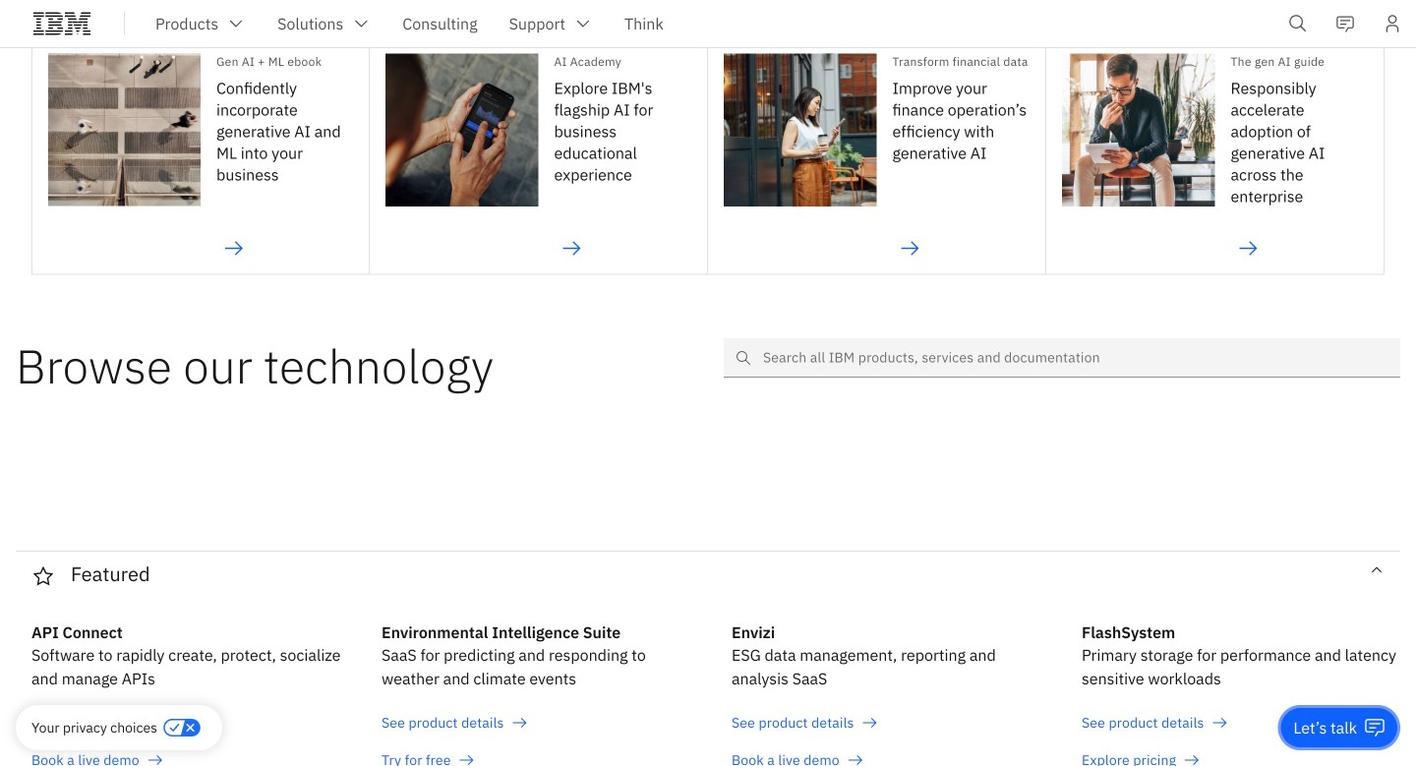 Task type: describe. For each thing, give the bounding box(es) containing it.
let's talk element
[[1294, 717, 1358, 739]]

your privacy choices element
[[31, 717, 157, 739]]



